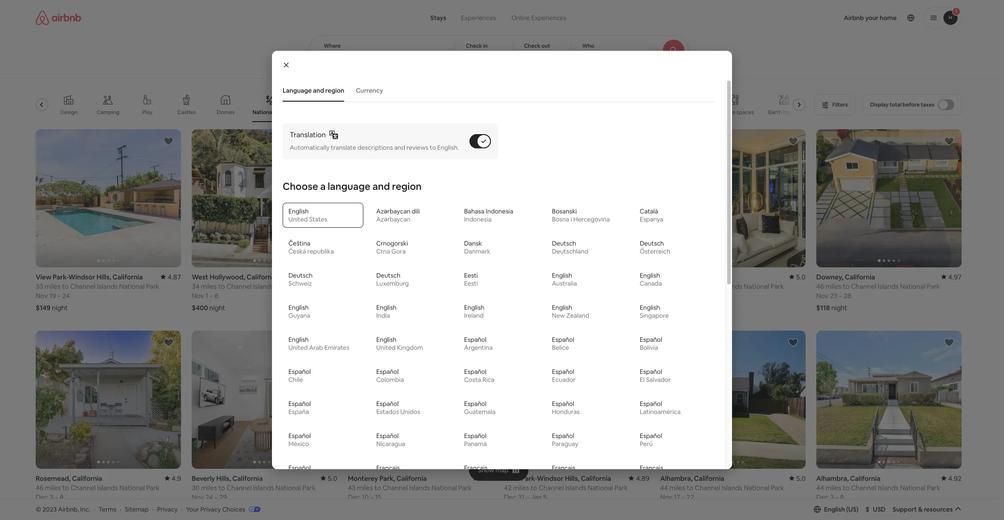 Task type: locate. For each thing, give the bounding box(es) containing it.
español down bolivia
[[640, 368, 662, 376]]

français
[[376, 464, 400, 472], [464, 464, 488, 472], [552, 464, 576, 472], [640, 464, 663, 472]]

and left reviews
[[394, 144, 405, 152]]

night
[[52, 304, 68, 312], [209, 304, 225, 312], [365, 304, 381, 312], [832, 304, 848, 312], [49, 505, 65, 514], [208, 505, 224, 514], [833, 505, 848, 514]]

1 horizontal spatial 46
[[817, 282, 824, 291]]

1 3 from the left
[[50, 493, 53, 502]]

1 horizontal spatial experiences
[[531, 14, 566, 22]]

1
[[205, 292, 208, 300]]

33 up $149
[[36, 282, 43, 291]]

español down estados
[[376, 432, 399, 440]]

park
[[146, 282, 159, 291], [615, 282, 628, 291], [302, 282, 316, 291], [458, 282, 472, 291], [771, 282, 784, 291], [927, 282, 941, 291], [146, 484, 160, 492], [615, 484, 628, 492], [302, 484, 316, 492], [459, 484, 472, 492], [771, 484, 784, 492], [927, 484, 941, 492]]

hills, inside the view park-windsor hills, california 42 miles to channel islands national park dec 31 – jan 5
[[565, 474, 580, 483]]

español inside the español estados unidos
[[376, 400, 399, 408]]

windsor for 24
[[69, 273, 95, 281]]

deutsch inside deutsch luxemburg
[[376, 272, 401, 280]]

dec up $165
[[817, 493, 829, 502]]

español for belice
[[552, 336, 574, 344]]

· right inc. at the bottom left of page
[[94, 506, 95, 514]]

california inside 'beverly hills, california 30 miles to channel islands national park nov 24 – 29 $182 night'
[[232, 474, 263, 483]]

español inside español el salvador
[[640, 368, 662, 376]]

miles up english (us) button
[[826, 484, 842, 492]]

46 down downey,
[[817, 282, 824, 291]]

1 vertical spatial region
[[392, 180, 422, 193]]

view inside the view park-windsor hills, california 42 miles to channel islands national park dec 31 – jan 5
[[504, 474, 520, 483]]

8 for alhambra, california 44 miles to channel islands national park dec 3 – 8 $165 night
[[841, 493, 844, 502]]

park- for jan
[[521, 474, 537, 483]]

español down españa
[[289, 432, 311, 440]]

español left unidos
[[376, 400, 399, 408]]

1 horizontal spatial 3
[[830, 493, 834, 502]]

3
[[50, 493, 53, 502], [830, 493, 834, 502]]

español down arab
[[289, 368, 311, 376]]

5.0 out of 5 average rating image
[[477, 273, 493, 281], [321, 474, 337, 483]]

canada
[[640, 280, 662, 288]]

national inside group
[[253, 109, 274, 116]]

region up dili
[[392, 180, 422, 193]]

display
[[870, 101, 889, 108]]

park inside view park-windsor hills, california 33 miles to channel islands national park nov 19 – 24 $149 night
[[146, 282, 159, 291]]

2 3 from the left
[[830, 493, 834, 502]]

3 inside alhambra, california 44 miles to channel islands national park dec 3 – 8 $165 night
[[830, 493, 834, 502]]

stays tab panel
[[309, 36, 713, 65]]

4.97
[[949, 273, 962, 281]]

1 horizontal spatial 8
[[215, 292, 218, 300]]

belice
[[552, 344, 569, 352]]

français for second français link from the left
[[464, 464, 488, 472]]

2 add to wishlist: alhambra, california image from the left
[[944, 338, 955, 348]]

deutsch inside deutsch österreich
[[640, 240, 664, 248]]

0 horizontal spatial 44
[[660, 484, 668, 492]]

0 horizontal spatial privacy
[[157, 506, 178, 514]]

west hollywood, california 33 miles to channel islands national park
[[348, 273, 472, 291]]

night down 29
[[208, 505, 224, 514]]

kingdom
[[397, 344, 423, 352]]

english inside the english new zealand
[[552, 304, 572, 312]]

1 vertical spatial and
[[394, 144, 405, 152]]

california inside rosemead, california 46 miles to channel islands national park dec 3 – 8 $99 night
[[72, 474, 102, 483]]

dec inside alhambra, california 44 miles to channel islands national park dec 3 – 8 $165 night
[[817, 493, 829, 502]]

español inside español costa rica
[[464, 368, 487, 376]]

english for canada
[[640, 272, 660, 280]]

español inside español paraguay
[[552, 432, 574, 440]]

$387
[[660, 304, 676, 312]]

– inside rosemead, california 46 miles to channel islands national park dec 3 – 8 $99 night
[[55, 493, 58, 502]]

language and region tab panel
[[279, 113, 718, 520]]

1 vertical spatial 5.0 out of 5 average rating image
[[789, 474, 806, 483]]

to inside west hollywood, california 34 miles to channel islands national park nov 1 – 8 $400 night
[[218, 282, 225, 291]]

dec down the 43 on the bottom left of page
[[348, 493, 360, 502]]

park- inside the view park-windsor hills, california 42 miles to channel islands national park dec 31 – jan 5
[[521, 474, 537, 483]]

4 français from the left
[[640, 464, 663, 472]]

24 right 19
[[62, 292, 70, 300]]

miles left "luxemburg"
[[357, 282, 373, 291]]

1 horizontal spatial and
[[373, 180, 390, 193]]

park- for 24
[[53, 273, 69, 281]]

español down chile
[[289, 400, 311, 408]]

channel inside the view park-windsor hills, california 42 miles to channel islands national park dec 31 – jan 5
[[539, 484, 564, 492]]

dec inside rosemead, california 46 miles to channel islands national park dec 3 – 8 $99 night
[[36, 493, 48, 502]]

français up 4.95 out of 5 average rating icon
[[464, 464, 488, 472]]

california up 'choices'
[[232, 474, 263, 483]]

miles down the beverly
[[201, 484, 217, 492]]

– up 2023
[[55, 493, 58, 502]]

español for argentina
[[464, 336, 487, 344]]

español down belice
[[552, 368, 574, 376]]

view for 42
[[504, 474, 520, 483]]

español for estados
[[376, 400, 399, 408]]

to inside gardena, california 38 miles to channel islands national park
[[531, 282, 537, 291]]

unidos
[[400, 408, 420, 416]]

night inside west hollywood, california 34 miles to channel islands national park nov 1 – 8 $400 night
[[209, 304, 225, 312]]

park- inside view park-windsor hills, california 33 miles to channel islands national park nov 19 – 24 $149 night
[[53, 273, 69, 281]]

stays
[[431, 14, 446, 22]]

channel inside 'beverly hills, california 30 miles to channel islands national park nov 24 – 29 $182 night'
[[227, 484, 252, 492]]

2 horizontal spatial 8
[[841, 493, 844, 502]]

nov left 17
[[660, 493, 673, 502]]

2 west from the left
[[348, 273, 364, 281]]

2 eesti from the top
[[464, 280, 478, 288]]

46 inside downey, california 46 miles to channel islands national park nov 23 – 28 $118 night
[[817, 282, 824, 291]]

miles inside west hollywood, california 34 miles to channel islands national park nov 1 – 8 $400 night
[[201, 282, 217, 291]]

0 horizontal spatial 33
[[36, 282, 43, 291]]

1 add to wishlist: alhambra, california image from the left
[[788, 338, 799, 348]]

eesti up english ireland
[[464, 280, 478, 288]]

profile element
[[588, 0, 962, 36]]

miles up the 31
[[513, 484, 529, 492]]

miles up 19
[[45, 282, 61, 291]]

support
[[893, 506, 917, 514]]

– up english (us) button
[[836, 493, 839, 502]]

translate
[[331, 144, 356, 152]]

0 horizontal spatial park-
[[53, 273, 69, 281]]

46 down rosemead,
[[36, 484, 43, 492]]

1 44 from the left
[[660, 484, 668, 492]]

and for choose a language and region
[[373, 180, 390, 193]]

23
[[830, 292, 838, 300]]

5.0 out of 5 average rating image down danmark
[[477, 273, 493, 281]]

tab list containing language and region
[[278, 79, 715, 102]]

view for 33
[[36, 273, 51, 281]]

español for el
[[640, 368, 662, 376]]

espanya
[[640, 216, 664, 224]]

add to wishlist: rosemead, california image
[[163, 338, 174, 348]]

2 horizontal spatial and
[[394, 144, 405, 152]]

1 horizontal spatial west
[[348, 273, 364, 281]]

español inside 'español ecuador'
[[552, 368, 574, 376]]

windsor inside the view park-windsor hills, california 42 miles to channel islands national park dec 31 – jan 5
[[537, 474, 564, 483]]

4 dec from the left
[[817, 493, 829, 502]]

español down costa
[[464, 400, 487, 408]]

2 experiences from the left
[[531, 14, 566, 22]]

night down '23'
[[832, 304, 848, 312]]

islands inside gardena, california 38 miles to channel islands national park
[[566, 282, 586, 291]]

0 horizontal spatial 24
[[62, 292, 70, 300]]

dec up $99
[[36, 493, 48, 502]]

28
[[844, 292, 852, 300]]

español down latinoamérica
[[640, 432, 662, 440]]

3 for $165
[[830, 493, 834, 502]]

rosemead,
[[36, 474, 71, 483]]

islands inside rosemead, california 46 miles to channel islands national park dec 3 – 8 $99 night
[[97, 484, 118, 492]]

– right the 31
[[526, 493, 529, 502]]

33 left "luxemburg"
[[348, 282, 356, 291]]

8 up english (us)
[[841, 493, 844, 502]]

français for 4th français link from right
[[376, 464, 400, 472]]

privacy down 29
[[200, 506, 221, 514]]

add to wishlist: west hollywood, california image
[[319, 136, 330, 147]]

before
[[903, 101, 920, 108]]

1 horizontal spatial 24
[[205, 493, 213, 502]]

8
[[215, 292, 218, 300], [60, 493, 64, 502], [841, 493, 844, 502]]

0 horizontal spatial and
[[313, 87, 324, 95]]

miles up '23'
[[826, 282, 842, 291]]

sitemap link
[[125, 506, 149, 514]]

to inside alhambra, california 44 miles to channel islands national park dec 3 – 8 $165 night
[[843, 484, 850, 492]]

None search field
[[309, 0, 713, 65]]

california left 4.87 out of 5 average rating icon
[[113, 273, 143, 281]]

3 up english (us) button
[[830, 493, 834, 502]]

choose
[[283, 180, 318, 193]]

0 horizontal spatial windsor
[[69, 273, 95, 281]]

miles inside the 'vernon, california 39 miles to channel islands national park'
[[669, 282, 685, 291]]

united left states
[[289, 216, 308, 224]]

park inside alhambra, california 44 miles to channel islands national park nov 17 – 22
[[771, 484, 784, 492]]

español for perú
[[640, 432, 662, 440]]

inc.
[[80, 506, 90, 514]]

rosemead, california 46 miles to channel islands national park dec 3 – 8 $99 night
[[36, 474, 160, 514]]

add to wishlist: alhambra, california image
[[788, 338, 799, 348], [944, 338, 955, 348]]

español belice
[[552, 336, 574, 352]]

español down argentina
[[464, 368, 487, 376]]

hills, inside view park-windsor hills, california 33 miles to channel islands national park nov 19 – 24 $149 night
[[97, 273, 111, 281]]

0 horizontal spatial view
[[36, 273, 51, 281]]

view up 42
[[504, 474, 520, 483]]

dec inside the view park-windsor hills, california 42 miles to channel islands national park dec 31 – jan 5
[[504, 493, 517, 502]]

1 horizontal spatial park-
[[521, 474, 537, 483]]

nov inside 'beverly hills, california 30 miles to channel islands national park nov 24 – 29 $182 night'
[[192, 493, 204, 502]]

Where field
[[324, 50, 441, 58]]

english (us) button
[[814, 506, 859, 514]]

español for latinoamérica
[[640, 400, 662, 408]]

2 hollywood, from the left
[[366, 273, 401, 281]]

miles down vernon,
[[669, 282, 685, 291]]

region
[[326, 87, 344, 95], [392, 180, 422, 193]]

privacy left "your"
[[157, 506, 178, 514]]

nov left '23'
[[817, 292, 829, 300]]

and right language
[[313, 87, 324, 95]]

channel inside downey, california 46 miles to channel islands national park nov 23 – 28 $118 night
[[851, 282, 877, 291]]

california inside gardena, california 38 miles to channel islands national park
[[535, 273, 565, 281]]

– inside downey, california 46 miles to channel islands national park nov 23 – 28 $118 night
[[839, 292, 843, 300]]

– inside 'beverly hills, california 30 miles to channel islands national park nov 24 – 29 $182 night'
[[214, 493, 218, 502]]

0 horizontal spatial 3
[[50, 493, 53, 502]]

airbnb,
[[58, 506, 79, 514]]

deutsch down česká
[[289, 272, 313, 280]]

channel inside 'monterey park, california 43 miles to channel islands national park dec 10 – 15'
[[383, 484, 408, 492]]

language and region button
[[278, 82, 349, 99]]

© 2023 airbnb, inc. ·
[[36, 506, 95, 514]]

california up the 22
[[694, 474, 725, 483]]

español honduras
[[552, 400, 580, 416]]

view park-windsor hills, california 33 miles to channel islands national park nov 19 – 24 $149 night
[[36, 273, 159, 312]]

english inside the english united kingdom
[[376, 336, 397, 344]]

miles up 17
[[670, 484, 686, 492]]

0 horizontal spatial west
[[192, 273, 208, 281]]

4.89 out of 5 average rating image
[[629, 474, 650, 483]]

0 horizontal spatial 5.0 out of 5 average rating image
[[321, 474, 337, 483]]

$165
[[817, 505, 831, 514]]

8 right 1
[[215, 292, 218, 300]]

2 azərbaycan from the top
[[376, 216, 411, 224]]

español inside español argentina
[[464, 336, 487, 344]]

español
[[464, 336, 487, 344], [552, 336, 574, 344], [640, 336, 662, 344], [289, 368, 311, 376], [376, 368, 399, 376], [464, 368, 487, 376], [552, 368, 574, 376], [640, 368, 662, 376], [289, 400, 311, 408], [376, 400, 399, 408], [464, 400, 487, 408], [552, 400, 574, 408], [640, 400, 662, 408], [289, 432, 311, 440], [376, 432, 399, 440], [464, 432, 487, 440], [552, 432, 574, 440], [640, 432, 662, 440], [289, 464, 311, 472]]

indonesia
[[486, 207, 513, 216], [464, 216, 492, 224]]

california left deutsch schweiz
[[247, 273, 277, 281]]

tab list
[[278, 79, 715, 102]]

to inside alhambra, california 44 miles to channel islands national park nov 17 – 22
[[687, 484, 694, 492]]

24 up your privacy choices
[[205, 493, 213, 502]]

3 dec from the left
[[348, 493, 360, 502]]

español for méxico
[[289, 432, 311, 440]]

1 vertical spatial windsor
[[537, 474, 564, 483]]

group
[[17, 87, 809, 122], [36, 129, 181, 268], [192, 129, 337, 268], [348, 129, 493, 268], [504, 129, 650, 268], [660, 129, 806, 268], [817, 129, 962, 268], [36, 331, 181, 469], [192, 331, 337, 469], [348, 331, 493, 469], [504, 331, 650, 469], [660, 331, 806, 469], [817, 331, 962, 469]]

1 horizontal spatial 5.0 out of 5 average rating image
[[477, 273, 493, 281]]

to inside 'beverly hills, california 30 miles to channel islands national park nov 24 – 29 $182 night'
[[218, 484, 225, 492]]

8 up © 2023 airbnb, inc. · at the bottom left of page
[[60, 493, 64, 502]]

français up "park,"
[[376, 464, 400, 472]]

california right vernon,
[[686, 273, 717, 281]]

2 privacy from the left
[[200, 506, 221, 514]]

1 horizontal spatial view
[[504, 474, 520, 483]]

1 horizontal spatial privacy
[[200, 506, 221, 514]]

0 vertical spatial and
[[313, 87, 324, 95]]

español for españa
[[289, 400, 311, 408]]

2 33 from the left
[[348, 282, 356, 291]]

4.95
[[480, 474, 493, 483]]

– right '23'
[[839, 292, 843, 300]]

0 horizontal spatial alhambra,
[[660, 474, 693, 483]]

channel inside alhambra, california 44 miles to channel islands national park dec 3 – 8 $165 night
[[851, 484, 877, 492]]

· right terms
[[120, 506, 121, 514]]

– right 17
[[682, 493, 685, 502]]

english united kingdom
[[376, 336, 423, 352]]

west left deutsch luxemburg
[[348, 273, 364, 281]]

park inside the view park-windsor hills, california 42 miles to channel islands national park dec 31 – jan 5
[[615, 484, 628, 492]]

– right 1
[[210, 292, 213, 300]]

online experiences
[[512, 14, 566, 22]]

español down new
[[552, 336, 574, 344]]

0 horizontal spatial 46
[[36, 484, 43, 492]]

california right "park,"
[[397, 474, 427, 483]]

english inside 'english united arab emirates'
[[289, 336, 309, 344]]

0 vertical spatial windsor
[[69, 273, 95, 281]]

english new zealand
[[552, 304, 590, 320]]

1 vertical spatial 24
[[205, 493, 213, 502]]

deutsch luxemburg
[[376, 272, 409, 288]]

0 horizontal spatial add to wishlist: alhambra, california image
[[788, 338, 799, 348]]

français link
[[371, 460, 451, 485], [458, 460, 539, 485], [546, 460, 627, 485], [634, 460, 715, 485]]

46 for dec
[[36, 484, 43, 492]]

2 vertical spatial and
[[373, 180, 390, 193]]

miles
[[45, 282, 61, 291], [513, 282, 529, 291], [201, 282, 217, 291], [357, 282, 373, 291], [669, 282, 685, 291], [826, 282, 842, 291], [45, 484, 61, 492], [513, 484, 529, 492], [201, 484, 217, 492], [357, 484, 373, 492], [670, 484, 686, 492], [826, 484, 842, 492]]

online
[[512, 14, 530, 22]]

4.95 out of 5 average rating image
[[473, 474, 493, 483]]

2 · from the left
[[120, 506, 121, 514]]

5.0 out of 5 average rating image left monterey at the bottom of page
[[321, 474, 337, 483]]

1 horizontal spatial hills,
[[216, 474, 231, 483]]

español chile
[[289, 368, 311, 384]]

park-
[[53, 273, 69, 281], [521, 474, 537, 483]]

5.0 for vernon, california 39 miles to channel islands national park
[[796, 273, 806, 281]]

0 horizontal spatial region
[[326, 87, 344, 95]]

español down guatemala
[[464, 432, 487, 440]]

1 horizontal spatial alhambra,
[[817, 474, 849, 483]]

national inside 'beverly hills, california 30 miles to channel islands national park nov 24 – 29 $182 night'
[[276, 484, 301, 492]]

english inside english singapore
[[640, 304, 660, 312]]

· left "your"
[[181, 506, 183, 514]]

1 horizontal spatial add to wishlist: alhambra, california image
[[944, 338, 955, 348]]

– right 19
[[57, 292, 61, 300]]

west up 34
[[192, 273, 208, 281]]

deutsch down bosna
[[552, 240, 576, 248]]

42
[[504, 484, 512, 492]]

states
[[309, 216, 327, 224]]

español down 'salvador'
[[640, 400, 662, 408]]

united left kingdom
[[376, 344, 396, 352]]

alhambra, inside alhambra, california 44 miles to channel islands national park dec 3 – 8 $165 night
[[817, 474, 849, 483]]

nov inside downey, california 46 miles to channel islands national park nov 23 – 28 $118 night
[[817, 292, 829, 300]]

– left 15
[[370, 493, 374, 502]]

español el salvador
[[640, 368, 671, 384]]

nov down 30
[[192, 493, 204, 502]]

0 vertical spatial 24
[[62, 292, 70, 300]]

deutsch down espanya
[[640, 240, 664, 248]]

1 horizontal spatial 33
[[348, 282, 356, 291]]

west for 34
[[192, 273, 208, 281]]

español inside español latinoamérica
[[640, 400, 662, 408]]

terms link
[[99, 506, 116, 514]]

29
[[219, 493, 227, 502]]

44 inside alhambra, california 44 miles to channel islands national park dec 3 – 8 $165 night
[[817, 484, 824, 492]]

miles inside gardena, california 38 miles to channel islands national park
[[513, 282, 529, 291]]

miles up 1
[[201, 282, 217, 291]]

$400
[[192, 304, 208, 312]]

1 horizontal spatial hollywood,
[[366, 273, 401, 281]]

– inside alhambra, california 44 miles to channel islands national park nov 17 – 22
[[682, 493, 685, 502]]

to inside 'monterey park, california 43 miles to channel islands national park dec 10 – 15'
[[374, 484, 381, 492]]

0 vertical spatial 5.0 out of 5 average rating image
[[789, 273, 806, 281]]

24
[[62, 292, 70, 300], [205, 493, 213, 502]]

français up the view park-windsor hills, california 42 miles to channel islands national park dec 31 – jan 5
[[552, 464, 576, 472]]

nov left 1
[[192, 292, 204, 300]]

alhambra, inside alhambra, california 44 miles to channel islands national park nov 17 – 22
[[660, 474, 693, 483]]

descriptions
[[358, 144, 393, 152]]

west hollywood, california 34 miles to channel islands national park nov 1 – 8 $400 night
[[192, 273, 316, 312]]

earth
[[769, 109, 782, 116]]

4 · from the left
[[181, 506, 183, 514]]

4.92 out of 5 average rating image
[[941, 474, 962, 483]]

view park-windsor hills, california 42 miles to channel islands national park dec 31 – jan 5
[[504, 474, 628, 502]]

night down 19
[[52, 304, 68, 312]]

view up 19
[[36, 273, 51, 281]]

experiences button
[[454, 9, 504, 27]]

windsor
[[69, 273, 95, 281], [537, 474, 564, 483]]

2 dec from the left
[[504, 493, 517, 502]]

monterey park, california 43 miles to channel islands national park dec 10 – 15
[[348, 474, 472, 502]]

1 vertical spatial 5.0 out of 5 average rating image
[[321, 474, 337, 483]]

miles inside the view park-windsor hills, california 42 miles to channel islands national park dec 31 – jan 5
[[513, 484, 529, 492]]

and right language in the top left of the page
[[373, 180, 390, 193]]

english for india
[[376, 304, 397, 312]]

0 horizontal spatial hills,
[[97, 273, 111, 281]]

honduras
[[552, 408, 580, 416]]

1 horizontal spatial region
[[392, 180, 422, 193]]

0 vertical spatial 46
[[817, 282, 824, 291]]

united
[[289, 216, 308, 224], [289, 344, 308, 352], [376, 344, 396, 352]]

california right gardena,
[[535, 273, 565, 281]]

1 hollywood, from the left
[[210, 273, 245, 281]]

4.78 out of 5 average rating image
[[629, 273, 650, 281]]

salvador
[[646, 376, 671, 384]]

3 inside rosemead, california 46 miles to channel islands national park dec 3 – 8 $99 night
[[50, 493, 53, 502]]

3 up 2023
[[50, 493, 53, 502]]

taxes
[[921, 101, 935, 108]]

1 33 from the left
[[36, 282, 43, 291]]

1 experiences from the left
[[461, 14, 496, 22]]

miles down rosemead,
[[45, 484, 61, 492]]

hercegovina
[[574, 216, 610, 224]]

park- up jan
[[521, 474, 537, 483]]

español down singapore
[[640, 336, 662, 344]]

eesti down danmark
[[464, 272, 478, 280]]

united left arab
[[289, 344, 308, 352]]

5.0 out of 5 average rating image
[[789, 273, 806, 281], [789, 474, 806, 483]]

united for english united states
[[289, 216, 308, 224]]

california up 28
[[845, 273, 875, 281]]

1 horizontal spatial 44
[[817, 484, 824, 492]]

español for nicaragua
[[376, 432, 399, 440]]

24 inside view park-windsor hills, california 33 miles to channel islands national park nov 19 – 24 $149 night
[[62, 292, 70, 300]]

1 alhambra, from the left
[[660, 474, 693, 483]]

national inside west hollywood, california 33 miles to channel islands national park
[[432, 282, 457, 291]]

experiences inside button
[[461, 14, 496, 22]]

hollywood, inside west hollywood, california 33 miles to channel islands national park
[[366, 273, 401, 281]]

3 français link from the left
[[546, 460, 627, 485]]

english for united states
[[289, 207, 309, 216]]

add to wishlist: monterey park, california image
[[476, 338, 486, 348]]

english for united arab emirates
[[289, 336, 309, 344]]

online experiences link
[[504, 9, 574, 27]]

united inside the english united kingdom
[[376, 344, 396, 352]]

1 vertical spatial park-
[[521, 474, 537, 483]]

2 alhambra, from the left
[[817, 474, 849, 483]]

español for paraguay
[[552, 432, 574, 440]]

national inside west hollywood, california 34 miles to channel islands national park nov 1 – 8 $400 night
[[276, 282, 301, 291]]

1 horizontal spatial windsor
[[537, 474, 564, 483]]

2 français from the left
[[464, 464, 488, 472]]

0 horizontal spatial 8
[[60, 493, 64, 502]]

33
[[36, 282, 43, 291], [348, 282, 356, 291]]

united inside english united states
[[289, 216, 308, 224]]

español inside español panamá
[[464, 432, 487, 440]]

1 français from the left
[[376, 464, 400, 472]]

5.0 out of 5 average rating image containing 5.0
[[321, 474, 337, 483]]

0 vertical spatial 5.0 out of 5 average rating image
[[477, 273, 493, 281]]

and
[[313, 87, 324, 95], [394, 144, 405, 152], [373, 180, 390, 193]]

1 vertical spatial 46
[[36, 484, 43, 492]]

california up $
[[850, 474, 881, 483]]

none search field containing stays
[[309, 0, 713, 65]]

alhambra, california 44 miles to channel islands national park nov 17 – 22
[[660, 474, 784, 502]]

46 for nov
[[817, 282, 824, 291]]

1 west from the left
[[192, 273, 208, 281]]

– left 29
[[214, 493, 218, 502]]

français for third français link
[[552, 464, 576, 472]]

español down ecuador at the right bottom of the page
[[552, 400, 574, 408]]

español down honduras
[[552, 432, 574, 440]]

national
[[253, 109, 274, 116], [119, 282, 145, 291], [588, 282, 613, 291], [276, 282, 301, 291], [432, 282, 457, 291], [744, 282, 769, 291], [900, 282, 926, 291], [119, 484, 145, 492], [588, 484, 613, 492], [276, 484, 301, 492], [432, 484, 457, 492], [744, 484, 770, 492], [900, 484, 926, 492]]

united for english united kingdom
[[376, 344, 396, 352]]

0 vertical spatial view
[[36, 273, 51, 281]]

miles down gardena,
[[513, 282, 529, 291]]

1 dec from the left
[[36, 493, 48, 502]]

0 horizontal spatial experiences
[[461, 14, 496, 22]]

nov left 19
[[36, 292, 48, 300]]

0 vertical spatial park-
[[53, 273, 69, 281]]

hollywood, for night
[[366, 273, 401, 281]]

night right $165
[[833, 505, 848, 514]]

©
[[36, 506, 41, 514]]

azərbaycan
[[376, 207, 411, 216], [376, 216, 411, 224]]

0 vertical spatial region
[[326, 87, 344, 95]]

experiences
[[461, 14, 496, 22], [531, 14, 566, 22]]

1 vertical spatial view
[[504, 474, 520, 483]]

experiences right "online"
[[531, 14, 566, 22]]

experiences right stays "button"
[[461, 14, 496, 22]]

2 horizontal spatial hills,
[[565, 474, 580, 483]]

hollywood, inside west hollywood, california 34 miles to channel islands national park nov 1 – 8 $400 night
[[210, 273, 245, 281]]

3 français from the left
[[552, 464, 576, 472]]

3 for $99
[[50, 493, 53, 502]]

39
[[660, 282, 668, 291]]

2 44 from the left
[[817, 484, 824, 492]]

0 horizontal spatial hollywood,
[[210, 273, 245, 281]]

· left privacy link
[[152, 506, 154, 514]]

deutsch
[[552, 240, 576, 248], [640, 240, 664, 248], [289, 272, 313, 280], [376, 272, 401, 280]]

alhambra, for 17
[[660, 474, 693, 483]]



Task type: vqa. For each thing, say whether or not it's contained in the screenshot.
Learn more 'link'
no



Task type: describe. For each thing, give the bounding box(es) containing it.
islands inside west hollywood, california 34 miles to channel islands national park nov 1 – 8 $400 night
[[253, 282, 274, 291]]

$ usd
[[866, 506, 886, 514]]

castles
[[177, 109, 196, 116]]

miles inside view park-windsor hills, california 33 miles to channel islands national park nov 19 – 24 $149 night
[[45, 282, 61, 291]]

play
[[142, 109, 152, 116]]

california inside downey, california 46 miles to channel islands national park nov 23 – 28 $118 night
[[845, 273, 875, 281]]

miles inside 'beverly hills, california 30 miles to channel islands national park nov 24 – 29 $182 night'
[[201, 484, 217, 492]]

estados
[[376, 408, 399, 416]]

add to wishlist: west hollywood, california image
[[476, 136, 486, 147]]

channel inside alhambra, california 44 miles to channel islands national park nov 17 – 22
[[695, 484, 720, 492]]

english united arab emirates
[[289, 336, 349, 352]]

nov inside alhambra, california 44 miles to channel islands national park nov 17 – 22
[[660, 493, 673, 502]]

español for guatemala
[[464, 400, 487, 408]]

english singapore
[[640, 304, 669, 320]]

panamá
[[464, 440, 487, 448]]

english for united kingdom
[[376, 336, 397, 344]]

1 5.0 out of 5 average rating image from the top
[[789, 273, 806, 281]]

österreich
[[640, 248, 670, 256]]

english india
[[376, 304, 397, 320]]

bahasa indonesia indonesia
[[464, 207, 513, 224]]

– inside west hollywood, california 34 miles to channel islands national park nov 1 – 8 $400 night
[[210, 292, 213, 300]]

add to wishlist: vernon, california image
[[788, 136, 799, 147]]

park inside 'beverly hills, california 30 miles to channel islands national park nov 24 – 29 $182 night'
[[302, 484, 316, 492]]

domes
[[217, 109, 235, 116]]

channel inside rosemead, california 46 miles to channel islands national park dec 3 – 8 $99 night
[[70, 484, 96, 492]]

to inside the 'vernon, california 39 miles to channel islands national park'
[[687, 282, 694, 291]]

add to wishlist: alhambra, california image for dec 3 – 8
[[944, 338, 955, 348]]

park,
[[380, 474, 395, 483]]

chile
[[289, 376, 303, 384]]

44 for dec
[[817, 484, 824, 492]]

– inside the view park-windsor hills, california 42 miles to channel islands national park dec 31 – jan 5
[[526, 493, 529, 502]]

automatically
[[290, 144, 330, 152]]

add to wishlist: beverly hills, california image
[[319, 338, 330, 348]]

español for costa
[[464, 368, 487, 376]]

dansk danmark
[[464, 240, 491, 256]]

español for ecuador
[[552, 368, 574, 376]]

hills, inside 'beverly hills, california 30 miles to channel islands national park nov 24 – 29 $182 night'
[[216, 474, 231, 483]]

$
[[866, 506, 870, 514]]

– inside 'monterey park, california 43 miles to channel islands national park dec 10 – 15'
[[370, 493, 374, 502]]

gardena,
[[504, 273, 533, 281]]

channel inside the 'vernon, california 39 miles to channel islands national park'
[[695, 282, 720, 291]]

español for bolivia
[[640, 336, 662, 344]]

to inside rosemead, california 46 miles to channel islands national park dec 3 – 8 $99 night
[[62, 484, 69, 492]]

english united states
[[289, 207, 327, 224]]

$99
[[36, 505, 48, 514]]

ecuador
[[552, 376, 576, 384]]

1 français link from the left
[[371, 460, 451, 485]]

10
[[362, 493, 369, 502]]

add to wishlist: alhambra, california image for nov 17 – 22
[[788, 338, 799, 348]]

language
[[283, 87, 312, 95]]

map
[[496, 466, 509, 474]]

your privacy choices link
[[186, 506, 261, 514]]

deutsch schweiz
[[289, 272, 313, 288]]

$182
[[192, 505, 206, 514]]

español down méxico
[[289, 464, 311, 472]]

national inside alhambra, california 44 miles to channel islands national park nov 17 – 22
[[744, 484, 770, 492]]

5.0 for beverly hills, california 30 miles to channel islands national park nov 24 – 29 $182 night
[[328, 474, 337, 483]]

group containing national parks
[[17, 87, 809, 122]]

español ecuador
[[552, 368, 576, 384]]

español for panamá
[[464, 432, 487, 440]]

california inside 'monterey park, california 43 miles to channel islands national park dec 10 – 15'
[[397, 474, 427, 483]]

– inside view park-windsor hills, california 33 miles to channel islands national park nov 19 – 24 $149 night
[[57, 292, 61, 300]]

support & resources
[[893, 506, 953, 514]]

españa
[[289, 408, 309, 416]]

west for 33
[[348, 273, 364, 281]]

vernon,
[[660, 273, 685, 281]]

national inside the view park-windsor hills, california 42 miles to channel islands national park dec 31 – jan 5
[[588, 484, 613, 492]]

night inside 'beverly hills, california 30 miles to channel islands national park nov 24 – 29 $182 night'
[[208, 505, 224, 514]]

hills, for jan
[[565, 474, 580, 483]]

region inside button
[[326, 87, 344, 95]]

english for guyana
[[289, 304, 309, 312]]

1 eesti from the top
[[464, 272, 478, 280]]

night inside view park-windsor hills, california 33 miles to channel islands national park nov 19 – 24 $149 night
[[52, 304, 68, 312]]

currency
[[356, 87, 383, 95]]

azərbaycan dili azərbaycan
[[376, 207, 420, 224]]

languages dialog
[[272, 51, 732, 520]]

english for new zealand
[[552, 304, 572, 312]]

park inside west hollywood, california 34 miles to channel islands national park nov 1 – 8 $400 night
[[302, 282, 316, 291]]

channel inside west hollywood, california 33 miles to channel islands national park
[[383, 282, 408, 291]]

to inside view park-windsor hills, california 33 miles to channel islands national park nov 19 – 24 $149 night
[[62, 282, 69, 291]]

indonesia up dansk
[[464, 216, 492, 224]]

earth homes
[[769, 109, 800, 116]]

california inside the view park-windsor hills, california 42 miles to channel islands national park dec 31 – jan 5
[[581, 474, 611, 483]]

california inside west hollywood, california 33 miles to channel islands national park
[[403, 273, 433, 281]]

to inside downey, california 46 miles to channel islands national park nov 23 – 28 $118 night
[[843, 282, 850, 291]]

español for colombia
[[376, 368, 399, 376]]

français for first français link from right
[[640, 464, 663, 472]]

4.9 out of 5 average rating image
[[164, 474, 181, 483]]

park inside downey, california 46 miles to channel islands national park nov 23 – 28 $118 night
[[927, 282, 941, 291]]

bolivia
[[640, 344, 658, 352]]

choose a language and currency element
[[277, 79, 720, 520]]

crna
[[376, 248, 390, 256]]

national inside downey, california 46 miles to channel islands national park nov 23 – 28 $118 night
[[900, 282, 926, 291]]

2 français link from the left
[[458, 460, 539, 485]]

eesti eesti
[[464, 272, 478, 288]]

1 azərbaycan from the top
[[376, 207, 411, 216]]

national parks
[[253, 109, 289, 116]]

region inside "tab panel"
[[392, 180, 422, 193]]

islands inside view park-windsor hills, california 33 miles to channel islands national park nov 19 – 24 $149 night
[[97, 282, 118, 291]]

česká
[[289, 248, 306, 256]]

4.92
[[949, 474, 962, 483]]

add to wishlist: downey, california image
[[944, 136, 955, 147]]

4.89
[[636, 474, 650, 483]]

channel inside gardena, california 38 miles to channel islands national park
[[539, 282, 564, 291]]

islands inside 'monterey park, california 43 miles to channel islands national park dec 10 – 15'
[[409, 484, 430, 492]]

islands inside west hollywood, california 33 miles to channel islands national park
[[409, 282, 430, 291]]

california inside west hollywood, california 34 miles to channel islands national park nov 1 – 8 $400 night
[[247, 273, 277, 281]]

national inside alhambra, california 44 miles to channel islands national park dec 3 – 8 $165 night
[[900, 484, 926, 492]]

night inside downey, california 46 miles to channel islands national park nov 23 – 28 $118 night
[[832, 304, 848, 312]]

to inside west hollywood, california 33 miles to channel islands national park
[[374, 282, 381, 291]]

deutsch for österreich
[[640, 240, 664, 248]]

español colombia
[[376, 368, 404, 384]]

channel inside west hollywood, california 34 miles to channel islands national park nov 1 – 8 $400 night
[[226, 282, 252, 291]]

california inside alhambra, california 44 miles to channel islands national park nov 17 – 22
[[694, 474, 725, 483]]

islands inside alhambra, california 44 miles to channel islands national park nov 17 – 22
[[722, 484, 743, 492]]

park inside alhambra, california 44 miles to channel islands national park dec 3 – 8 $165 night
[[927, 484, 941, 492]]

– inside alhambra, california 44 miles to channel islands national park dec 3 – 8 $165 night
[[836, 493, 839, 502]]

33 inside west hollywood, california 33 miles to channel islands national park
[[348, 282, 356, 291]]

national inside rosemead, california 46 miles to channel islands national park dec 3 – 8 $99 night
[[119, 484, 145, 492]]

park inside the 'vernon, california 39 miles to channel islands national park'
[[771, 282, 784, 291]]

choose a language and region
[[283, 180, 422, 193]]

hollywood, for nov 1 – 8
[[210, 273, 245, 281]]

español argentina
[[464, 336, 493, 352]]

miles inside downey, california 46 miles to channel islands national park nov 23 – 28 $118 night
[[826, 282, 842, 291]]

gora
[[392, 248, 406, 256]]

translation
[[290, 130, 326, 140]]

español link
[[283, 460, 363, 485]]

español for honduras
[[552, 400, 574, 408]]

44 for nov
[[660, 484, 668, 492]]

night inside alhambra, california 44 miles to channel islands national park dec 3 – 8 $165 night
[[833, 505, 848, 514]]

park inside west hollywood, california 33 miles to channel islands national park
[[458, 282, 472, 291]]

4.78
[[636, 273, 650, 281]]

california inside the 'vernon, california 39 miles to channel islands national park'
[[686, 273, 717, 281]]

indonesia right bahasa
[[486, 207, 513, 216]]

gardena, california 38 miles to channel islands national park
[[504, 273, 628, 291]]

park inside gardena, california 38 miles to channel islands national park
[[615, 282, 628, 291]]

deutsch for luxemburg
[[376, 272, 401, 280]]

and for automatically translate descriptions and reviews to english.
[[394, 144, 405, 152]]

display total before taxes
[[870, 101, 935, 108]]

california inside alhambra, california 44 miles to channel islands national park dec 3 – 8 $165 night
[[850, 474, 881, 483]]

jan
[[531, 493, 542, 502]]

miles inside west hollywood, california 33 miles to channel islands national park
[[357, 282, 373, 291]]

miles inside rosemead, california 46 miles to channel islands national park dec 3 – 8 $99 night
[[45, 484, 61, 492]]

national inside the 'vernon, california 39 miles to channel islands national park'
[[744, 282, 769, 291]]

national inside view park-windsor hills, california 33 miles to channel islands national park nov 19 – 24 $149 night
[[119, 282, 145, 291]]

new
[[552, 312, 565, 320]]

miles inside alhambra, california 44 miles to channel islands national park nov 17 – 22
[[670, 484, 686, 492]]

english canada
[[640, 272, 662, 288]]

islands inside downey, california 46 miles to channel islands national park nov 23 – 28 $118 night
[[878, 282, 899, 291]]

to inside language and region "tab panel"
[[430, 144, 436, 152]]

5
[[543, 493, 547, 502]]

islands inside the view park-windsor hills, california 42 miles to channel islands national park dec 31 – jan 5
[[566, 484, 586, 492]]

where
[[324, 42, 341, 50]]

english for australia
[[552, 272, 572, 280]]

deutsch deutschland
[[552, 240, 588, 256]]

4 français link from the left
[[634, 460, 715, 485]]

2023
[[42, 506, 57, 514]]

deutsch for schweiz
[[289, 272, 313, 280]]

hills, for 24
[[97, 273, 111, 281]]

costa
[[464, 376, 481, 384]]

park inside 'monterey park, california 43 miles to channel islands national park dec 10 – 15'
[[459, 484, 472, 492]]

creative
[[714, 109, 736, 116]]

add to wishlist: view park-windsor hills, california image
[[163, 136, 174, 147]]

8 inside west hollywood, california 34 miles to channel islands national park nov 1 – 8 $400 night
[[215, 292, 218, 300]]

islands inside the 'vernon, california 39 miles to channel islands national park'
[[722, 282, 743, 291]]

deutschland
[[552, 248, 588, 256]]

singapore
[[640, 312, 669, 320]]

español for chile
[[289, 368, 311, 376]]

night inside rosemead, california 46 miles to channel islands national park dec 3 – 8 $99 night
[[49, 505, 65, 514]]

argentina
[[464, 344, 493, 352]]

català
[[640, 207, 658, 216]]

channel inside view park-windsor hills, california 33 miles to channel islands national park nov 19 – 24 $149 night
[[70, 282, 95, 291]]

republika
[[308, 248, 334, 256]]

alhambra, for 3
[[817, 474, 849, 483]]

34
[[192, 282, 200, 291]]

3 · from the left
[[152, 506, 154, 514]]

what can we help you find? tab list
[[423, 9, 504, 27]]

sitemap
[[125, 506, 149, 514]]

english for singapore
[[640, 304, 660, 312]]

islands inside alhambra, california 44 miles to channel islands national park dec 3 – 8 $165 night
[[878, 484, 899, 492]]

miles inside alhambra, california 44 miles to channel islands national park dec 3 – 8 $165 night
[[826, 484, 842, 492]]

show
[[478, 466, 494, 474]]

dec inside 'monterey park, california 43 miles to channel islands national park dec 10 – 15'
[[348, 493, 360, 502]]

miles inside 'monterey park, california 43 miles to channel islands national park dec 10 – 15'
[[357, 484, 373, 492]]

deutsch for deutschland
[[552, 240, 576, 248]]

4.97 out of 5 average rating image
[[941, 273, 962, 281]]

add to wishlist: view park-windsor hills, california image
[[632, 338, 643, 348]]

united for english united arab emirates
[[289, 344, 308, 352]]

language and region
[[283, 87, 344, 95]]

english for ireland
[[464, 304, 484, 312]]

30
[[192, 484, 200, 492]]

privacy link
[[157, 506, 178, 514]]

4.87 out of 5 average rating image
[[161, 273, 181, 281]]

your
[[186, 506, 199, 514]]

nov inside west hollywood, california 34 miles to channel islands national park nov 1 – 8 $400 night
[[192, 292, 204, 300]]

windsor for jan
[[537, 474, 564, 483]]

català espanya
[[640, 207, 664, 224]]

alhambra, california 44 miles to channel islands national park dec 3 – 8 $165 night
[[817, 474, 941, 514]]

homes
[[783, 109, 800, 116]]

islands inside 'beverly hills, california 30 miles to channel islands national park nov 24 – 29 $182 night'
[[253, 484, 274, 492]]

camping
[[97, 109, 120, 116]]

2 5.0 out of 5 average rating image from the top
[[789, 474, 806, 483]]

a
[[320, 180, 326, 193]]

dili
[[412, 207, 420, 216]]

terms
[[99, 506, 116, 514]]

crnogorski
[[376, 240, 408, 248]]

deutsch österreich
[[640, 240, 670, 256]]

8 for rosemead, california 46 miles to channel islands national park dec 3 – 8 $99 night
[[60, 493, 64, 502]]

español estados unidos
[[376, 400, 420, 416]]

1 · from the left
[[94, 506, 95, 514]]

43
[[348, 484, 356, 492]]

1 privacy from the left
[[157, 506, 178, 514]]

night down "luxemburg"
[[365, 304, 381, 312]]

and inside button
[[313, 87, 324, 95]]

31
[[518, 493, 525, 502]]

national inside gardena, california 38 miles to channel islands national park
[[588, 282, 613, 291]]

reviews
[[407, 144, 428, 152]]

national inside 'monterey park, california 43 miles to channel islands national park dec 10 – 15'
[[432, 484, 457, 492]]

ireland
[[464, 312, 484, 320]]

park inside rosemead, california 46 miles to channel islands national park dec 3 – 8 $99 night
[[146, 484, 160, 492]]



